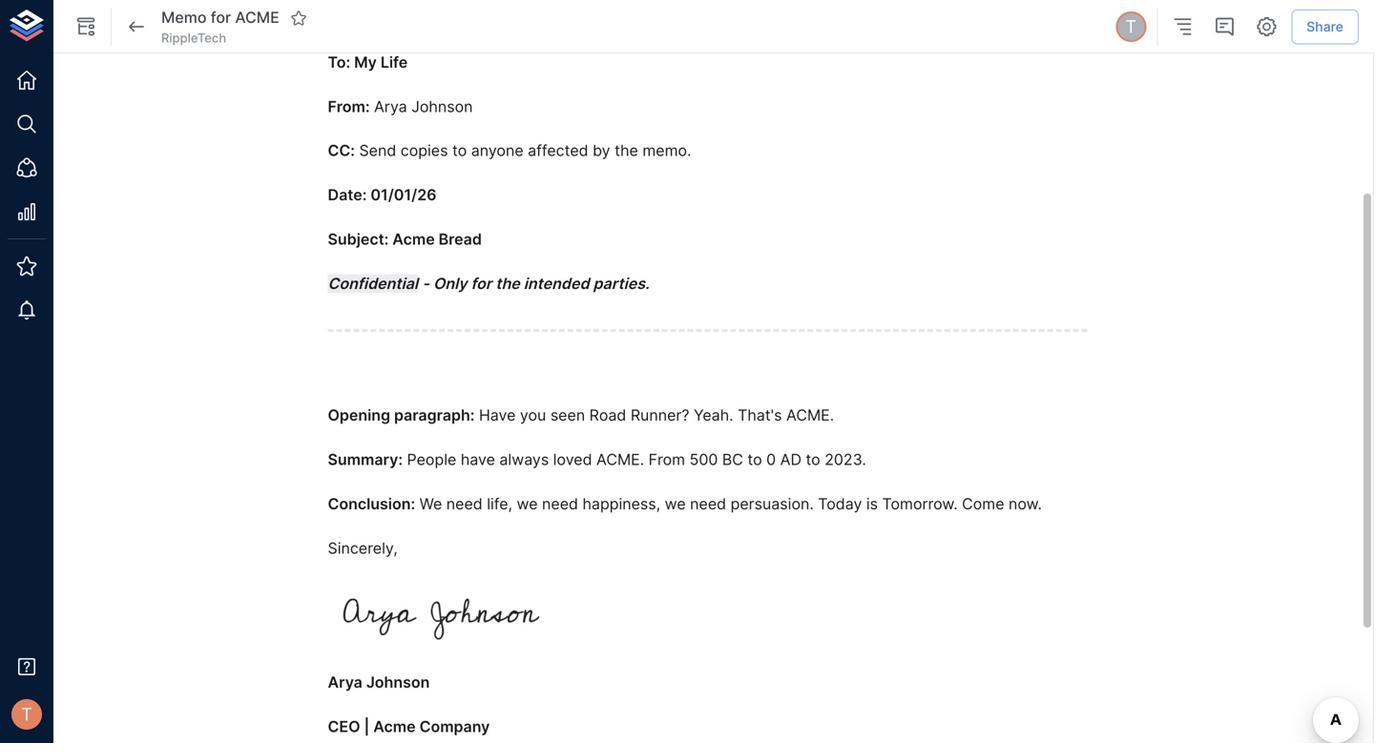 Task type: describe. For each thing, give the bounding box(es) containing it.
1 vertical spatial johnson
[[366, 674, 430, 692]]

date: 01/01/26
[[328, 186, 437, 204]]

1 horizontal spatial to
[[748, 451, 762, 469]]

0 horizontal spatial the
[[496, 274, 520, 293]]

share
[[1307, 18, 1344, 35]]

share button
[[1292, 9, 1359, 44]]

to:
[[328, 53, 350, 71]]

runner?
[[631, 406, 690, 425]]

you
[[520, 406, 546, 425]]

sincerely,
[[328, 539, 398, 558]]

from: arya johnson
[[328, 97, 473, 116]]

always
[[500, 451, 549, 469]]

0 vertical spatial acme
[[393, 230, 435, 249]]

1 we from the left
[[517, 495, 538, 513]]

subject: acme bread
[[328, 230, 482, 249]]

0 horizontal spatial t
[[21, 704, 32, 725]]

1 horizontal spatial arya
[[374, 97, 407, 116]]

from
[[649, 451, 685, 469]]

go back image
[[125, 15, 148, 38]]

table of contents image
[[1172, 15, 1194, 38]]

|
[[364, 718, 370, 736]]

summary: people have always loved acme. from 500 bc to 0 ad to 2023.
[[328, 451, 867, 469]]

1 need from the left
[[447, 495, 483, 513]]

1 horizontal spatial t button
[[1113, 9, 1150, 45]]

2 horizontal spatial to
[[806, 451, 821, 469]]

1 vertical spatial acme
[[373, 718, 416, 736]]

1 vertical spatial for
[[471, 274, 492, 293]]

that's
[[738, 406, 782, 425]]

have
[[479, 406, 516, 425]]

subject:
[[328, 230, 389, 249]]

now.
[[1009, 495, 1042, 513]]

is
[[867, 495, 878, 513]]

have
[[461, 451, 495, 469]]

paragraph:
[[394, 406, 475, 425]]

3 need from the left
[[690, 495, 727, 513]]

memo for acme
[[161, 8, 279, 27]]

intended
[[524, 274, 590, 293]]

date:
[[328, 186, 367, 204]]

ceo | acme company
[[328, 718, 490, 736]]

rippletech link
[[161, 29, 226, 47]]

life
[[381, 53, 408, 71]]

loved
[[553, 451, 592, 469]]

conclusion:
[[328, 495, 415, 513]]

0 horizontal spatial t button
[[6, 694, 48, 736]]

affected
[[528, 141, 589, 160]]

anyone
[[471, 141, 524, 160]]

bread
[[439, 230, 482, 249]]

1 vertical spatial arya
[[328, 674, 363, 692]]

2023.
[[825, 451, 867, 469]]

rippletech
[[161, 30, 226, 45]]

ad
[[781, 451, 802, 469]]



Task type: vqa. For each thing, say whether or not it's contained in the screenshot.
topmost ACME.
yes



Task type: locate. For each thing, give the bounding box(es) containing it.
summary:
[[328, 451, 403, 469]]

0 vertical spatial johnson
[[412, 97, 473, 116]]

cc: send copies to anyone affected by the memo.
[[328, 141, 692, 160]]

1 horizontal spatial we
[[665, 495, 686, 513]]

conclusion: we need life, we need happiness, we need persuasion. today is tomorrow. come now.
[[328, 495, 1042, 513]]

settings image
[[1256, 15, 1278, 38]]

500
[[690, 451, 718, 469]]

1 vertical spatial t
[[21, 704, 32, 725]]

johnson up copies
[[412, 97, 473, 116]]

show wiki image
[[74, 15, 97, 38]]

acme.
[[787, 406, 834, 425], [597, 451, 645, 469]]

0 vertical spatial arya
[[374, 97, 407, 116]]

0 vertical spatial acme.
[[787, 406, 834, 425]]

to
[[452, 141, 467, 160], [748, 451, 762, 469], [806, 451, 821, 469]]

for right only
[[471, 274, 492, 293]]

bc
[[722, 451, 743, 469]]

acme
[[393, 230, 435, 249], [373, 718, 416, 736]]

to right copies
[[452, 141, 467, 160]]

1 vertical spatial acme.
[[597, 451, 645, 469]]

need
[[447, 495, 483, 513], [542, 495, 578, 513], [690, 495, 727, 513]]

from:
[[328, 97, 370, 116]]

memo
[[161, 8, 207, 27]]

happiness,
[[583, 495, 661, 513]]

we right the life,
[[517, 495, 538, 513]]

arya
[[374, 97, 407, 116], [328, 674, 363, 692]]

send
[[359, 141, 396, 160]]

acme. up happiness,
[[597, 451, 645, 469]]

acme. up the ad
[[787, 406, 834, 425]]

tomorrow.
[[883, 495, 958, 513]]

we
[[517, 495, 538, 513], [665, 495, 686, 513]]

t button
[[1113, 9, 1150, 45], [6, 694, 48, 736]]

to: my life
[[328, 53, 408, 71]]

johnson
[[412, 97, 473, 116], [366, 674, 430, 692]]

0 horizontal spatial for
[[211, 8, 231, 27]]

acme
[[235, 8, 279, 27]]

0 horizontal spatial arya
[[328, 674, 363, 692]]

yeah.
[[694, 406, 734, 425]]

1 horizontal spatial for
[[471, 274, 492, 293]]

1 horizontal spatial need
[[542, 495, 578, 513]]

copies
[[401, 141, 448, 160]]

my
[[354, 53, 377, 71]]

favorite image
[[290, 9, 307, 27]]

to right the ad
[[806, 451, 821, 469]]

johnson up ceo | acme company
[[366, 674, 430, 692]]

for
[[211, 8, 231, 27], [471, 274, 492, 293]]

1 horizontal spatial the
[[615, 141, 638, 160]]

arya right from:
[[374, 97, 407, 116]]

cc:
[[328, 141, 355, 160]]

comments image
[[1214, 15, 1236, 38]]

confidential - only for the intended parties.
[[328, 274, 650, 293]]

t
[[1126, 16, 1137, 37], [21, 704, 32, 725]]

only
[[433, 274, 467, 293]]

1 horizontal spatial acme.
[[787, 406, 834, 425]]

1 vertical spatial t button
[[6, 694, 48, 736]]

2 horizontal spatial need
[[690, 495, 727, 513]]

opening
[[328, 406, 390, 425]]

0 horizontal spatial to
[[452, 141, 467, 160]]

0 vertical spatial for
[[211, 8, 231, 27]]

life,
[[487, 495, 513, 513]]

by
[[593, 141, 611, 160]]

arya johnson
[[328, 674, 430, 692]]

confidential
[[328, 274, 418, 293]]

0 vertical spatial t button
[[1113, 9, 1150, 45]]

come
[[962, 495, 1005, 513]]

0 vertical spatial the
[[615, 141, 638, 160]]

the left intended on the top of page
[[496, 274, 520, 293]]

01/01/26
[[371, 186, 437, 204]]

for up rippletech
[[211, 8, 231, 27]]

0
[[767, 451, 776, 469]]

persuasion.
[[731, 495, 814, 513]]

today
[[818, 495, 862, 513]]

-
[[422, 274, 430, 293]]

need down 500
[[690, 495, 727, 513]]

acme right |
[[373, 718, 416, 736]]

we down the from in the bottom left of the page
[[665, 495, 686, 513]]

seen
[[551, 406, 585, 425]]

0 vertical spatial t
[[1126, 16, 1137, 37]]

1 vertical spatial the
[[496, 274, 520, 293]]

need down the loved
[[542, 495, 578, 513]]

2 need from the left
[[542, 495, 578, 513]]

need right we
[[447, 495, 483, 513]]

to left 0
[[748, 451, 762, 469]]

ceo
[[328, 718, 360, 736]]

the right by on the left of the page
[[615, 141, 638, 160]]

road
[[590, 406, 627, 425]]

the
[[615, 141, 638, 160], [496, 274, 520, 293]]

0 horizontal spatial need
[[447, 495, 483, 513]]

0 horizontal spatial we
[[517, 495, 538, 513]]

0 horizontal spatial acme.
[[597, 451, 645, 469]]

people
[[407, 451, 457, 469]]

arya up the ceo
[[328, 674, 363, 692]]

1 horizontal spatial t
[[1126, 16, 1137, 37]]

company
[[420, 718, 490, 736]]

acme down '01/01/26'
[[393, 230, 435, 249]]

opening paragraph: have you seen road runner? yeah. that's acme.
[[328, 406, 834, 425]]

2 we from the left
[[665, 495, 686, 513]]

parties.
[[593, 274, 650, 293]]

we
[[420, 495, 442, 513]]

memo.
[[643, 141, 692, 160]]



